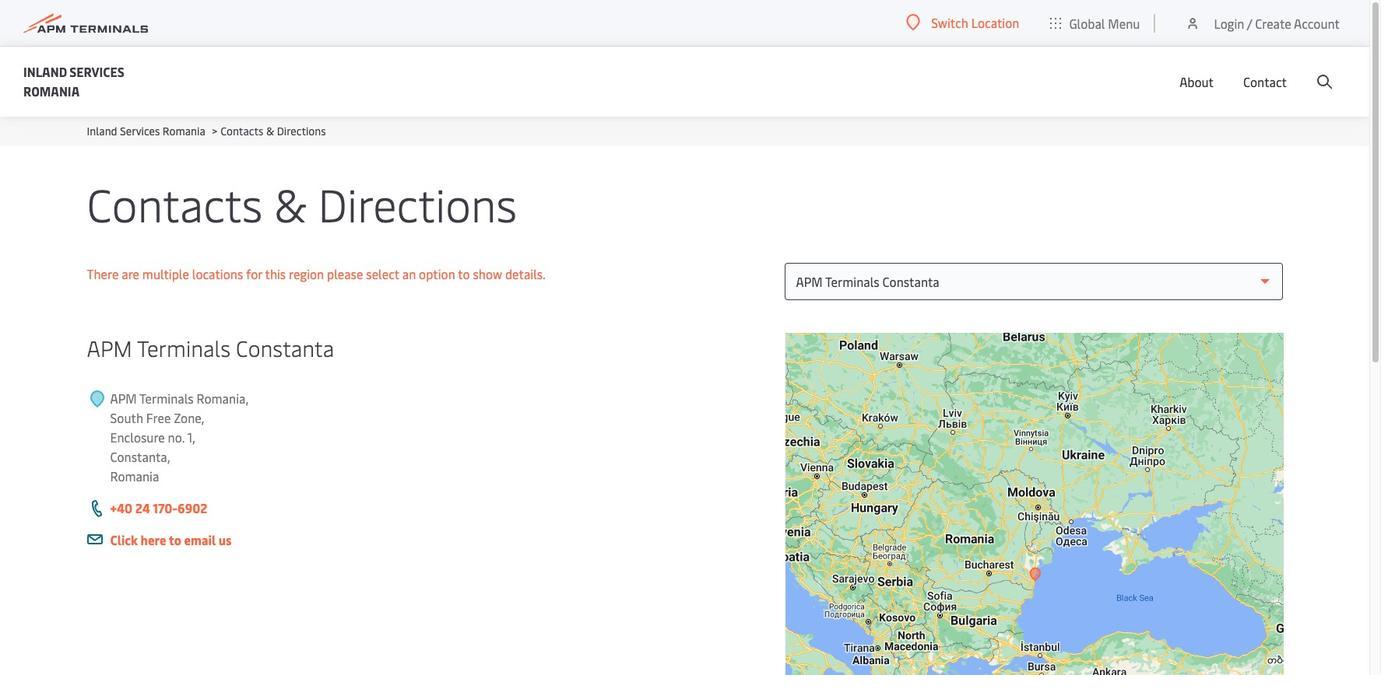 Task type: describe. For each thing, give the bounding box(es) containing it.
enclosure
[[110, 429, 165, 446]]

+40
[[110, 500, 133, 517]]

us
[[219, 532, 232, 549]]

1,
[[187, 429, 195, 446]]

inland for inland services romania > contacts & directions
[[87, 124, 117, 139]]

region
[[289, 266, 324, 283]]

+40 24 170-6902 link
[[110, 500, 207, 517]]

global menu
[[1069, 14, 1140, 32]]

details.
[[505, 266, 546, 283]]

romania inside apm terminals romania, south free zone, enclosure no. 1, constanta, romania
[[110, 468, 159, 485]]

0 vertical spatial directions
[[277, 124, 326, 139]]

terminals for constanta
[[137, 333, 230, 363]]

no.
[[168, 429, 184, 446]]

map region
[[726, 259, 1324, 676]]

>
[[212, 124, 217, 139]]

login / create account
[[1214, 14, 1340, 32]]

0 vertical spatial inland services romania link
[[23, 62, 148, 101]]

an
[[402, 266, 416, 283]]

zone,
[[174, 410, 204, 427]]

there
[[87, 266, 119, 283]]

romania,
[[197, 390, 249, 407]]

about
[[1180, 73, 1214, 90]]

+40 24 170-6902
[[110, 500, 207, 517]]

1 vertical spatial directions
[[318, 173, 517, 234]]

account
[[1294, 14, 1340, 32]]

0 horizontal spatial to
[[169, 532, 181, 549]]

switch location button
[[907, 14, 1020, 31]]

apm for apm terminals romania, south free zone, enclosure no. 1, constanta, romania
[[110, 390, 137, 407]]

switch location
[[931, 14, 1020, 31]]

this
[[265, 266, 286, 283]]

romania for inland services romania > contacts & directions
[[163, 124, 205, 139]]

6902
[[178, 500, 207, 517]]

multiple
[[142, 266, 189, 283]]

1 vertical spatial contacts
[[87, 173, 263, 234]]

there are multiple locations for this region please select an option to show details.
[[87, 266, 546, 283]]

about button
[[1180, 47, 1214, 117]]



Task type: locate. For each thing, give the bounding box(es) containing it.
terminals
[[137, 333, 230, 363], [139, 390, 194, 407]]

apm for apm terminals constanta
[[87, 333, 132, 363]]

2 horizontal spatial romania
[[163, 124, 205, 139]]

click here to email us link
[[110, 532, 232, 549]]

contacts
[[220, 124, 264, 139], [87, 173, 263, 234]]

2 vertical spatial romania
[[110, 468, 159, 485]]

for
[[246, 266, 262, 283]]

1 vertical spatial apm
[[110, 390, 137, 407]]

inland services romania link
[[23, 62, 148, 101], [87, 124, 205, 139]]

contacts & directions
[[87, 173, 517, 234]]

create
[[1255, 14, 1292, 32]]

1 horizontal spatial romania
[[110, 468, 159, 485]]

please
[[327, 266, 363, 283]]

to left show
[[458, 266, 470, 283]]

0 vertical spatial to
[[458, 266, 470, 283]]

0 vertical spatial romania
[[23, 83, 80, 100]]

are
[[122, 266, 139, 283]]

here
[[141, 532, 166, 549]]

inland
[[23, 63, 67, 80], [87, 124, 117, 139]]

directions up an
[[318, 173, 517, 234]]

0 horizontal spatial inland
[[23, 63, 67, 80]]

romania for inland services romania
[[23, 83, 80, 100]]

global menu button
[[1035, 0, 1156, 46]]

1 horizontal spatial inland
[[87, 124, 117, 139]]

to right here
[[169, 532, 181, 549]]

directions
[[277, 124, 326, 139], [318, 173, 517, 234]]

global
[[1069, 14, 1105, 32]]

switch
[[931, 14, 968, 31]]

constanta
[[236, 333, 334, 363]]

24
[[135, 500, 150, 517]]

1 vertical spatial inland services romania link
[[87, 124, 205, 139]]

email
[[184, 532, 216, 549]]

0 vertical spatial contacts
[[220, 124, 264, 139]]

directions up contacts & directions
[[277, 124, 326, 139]]

170-
[[153, 500, 178, 517]]

select
[[366, 266, 399, 283]]

services for inland services romania
[[70, 63, 124, 80]]

romania
[[23, 83, 80, 100], [163, 124, 205, 139], [110, 468, 159, 485]]

/
[[1247, 14, 1252, 32]]

services inside inland services romania
[[70, 63, 124, 80]]

1 vertical spatial &
[[274, 173, 307, 234]]

0 vertical spatial services
[[70, 63, 124, 80]]

1 vertical spatial services
[[120, 124, 160, 139]]

inland services romania
[[23, 63, 124, 100]]

0 vertical spatial inland
[[23, 63, 67, 80]]

locations
[[192, 266, 243, 283]]

terminals up free
[[139, 390, 194, 407]]

menu
[[1108, 14, 1140, 32]]

apm inside apm terminals romania, south free zone, enclosure no. 1, constanta, romania
[[110, 390, 137, 407]]

inland inside inland services romania
[[23, 63, 67, 80]]

free
[[146, 410, 171, 427]]

1 vertical spatial inland
[[87, 124, 117, 139]]

inland for inland services romania
[[23, 63, 67, 80]]

0 vertical spatial terminals
[[137, 333, 230, 363]]

contacts right >
[[220, 124, 264, 139]]

login / create account link
[[1185, 0, 1340, 46]]

option
[[419, 266, 455, 283]]

terminals up romania, on the bottom of the page
[[137, 333, 230, 363]]

south
[[110, 410, 143, 427]]

contact button
[[1244, 47, 1287, 117]]

& right >
[[266, 124, 274, 139]]

1 vertical spatial romania
[[163, 124, 205, 139]]

terminals for romania,
[[139, 390, 194, 407]]

0 horizontal spatial romania
[[23, 83, 80, 100]]

inland services romania > contacts & directions
[[87, 124, 326, 139]]

contacts up multiple
[[87, 173, 263, 234]]

contact
[[1244, 73, 1287, 90]]

1 vertical spatial terminals
[[139, 390, 194, 407]]

show
[[473, 266, 502, 283]]

&
[[266, 124, 274, 139], [274, 173, 307, 234]]

apm terminals constanta
[[87, 333, 334, 363]]

terminals inside apm terminals romania, south free zone, enclosure no. 1, constanta, romania
[[139, 390, 194, 407]]

services for inland services romania > contacts & directions
[[120, 124, 160, 139]]

1 vertical spatial to
[[169, 532, 181, 549]]

constanta,
[[110, 449, 170, 466]]

location
[[972, 14, 1020, 31]]

romania inside inland services romania
[[23, 83, 80, 100]]

login
[[1214, 14, 1245, 32]]

click here to email us
[[110, 532, 232, 549]]

apm terminals romania, south free zone, enclosure no. 1, constanta, romania
[[110, 390, 249, 485]]

0 vertical spatial &
[[266, 124, 274, 139]]

to
[[458, 266, 470, 283], [169, 532, 181, 549]]

click
[[110, 532, 138, 549]]

apm
[[87, 333, 132, 363], [110, 390, 137, 407]]

0 vertical spatial apm
[[87, 333, 132, 363]]

services
[[70, 63, 124, 80], [120, 124, 160, 139]]

1 horizontal spatial to
[[458, 266, 470, 283]]

& up this at the left of the page
[[274, 173, 307, 234]]



Task type: vqa. For each thing, say whether or not it's contained in the screenshot.
or
no



